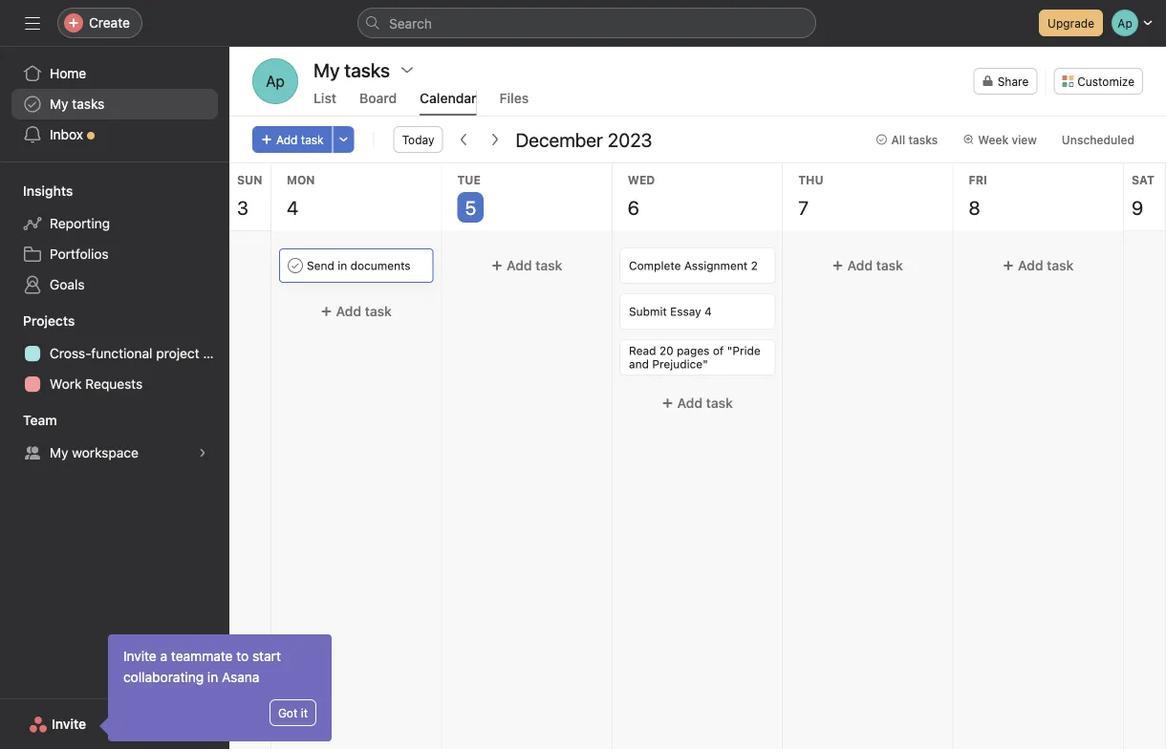 Task type: locate. For each thing, give the bounding box(es) containing it.
tasks down home
[[72, 96, 105, 112]]

asana
[[222, 670, 260, 685]]

sun
[[237, 173, 262, 186]]

team
[[23, 412, 57, 428]]

invite inside invite button
[[52, 716, 86, 732]]

2
[[751, 259, 758, 272]]

read 20 pages of "pride and prejudice"
[[629, 344, 761, 371]]

tasks inside dropdown button
[[909, 133, 938, 146]]

Search tasks, projects, and more text field
[[358, 8, 816, 38]]

thu
[[798, 173, 824, 186]]

next week image
[[487, 132, 502, 147]]

show options image
[[400, 62, 415, 77]]

6
[[628, 196, 640, 218]]

0 horizontal spatial invite
[[52, 716, 86, 732]]

4 down mon
[[287, 196, 298, 218]]

projects button
[[0, 312, 75, 331]]

all
[[891, 133, 905, 146]]

20
[[659, 344, 673, 358]]

1 vertical spatial my
[[50, 445, 68, 461]]

pages
[[677, 344, 710, 358]]

insights element
[[0, 174, 229, 304]]

0 vertical spatial tasks
[[72, 96, 105, 112]]

files
[[500, 90, 529, 106]]

0 vertical spatial 4
[[287, 196, 298, 218]]

share
[[998, 75, 1029, 88]]

goals
[[50, 277, 85, 293]]

5
[[465, 196, 476, 218]]

2 my from the top
[[50, 445, 68, 461]]

0 horizontal spatial tasks
[[72, 96, 105, 112]]

my tasks
[[314, 58, 390, 81]]

list
[[314, 90, 336, 106]]

1 vertical spatial invite
[[52, 716, 86, 732]]

in right send
[[338, 259, 347, 272]]

tasks for my tasks
[[72, 96, 105, 112]]

my tasks link
[[11, 89, 218, 119]]

today
[[402, 133, 434, 146]]

1 horizontal spatial tasks
[[909, 133, 938, 146]]

1 vertical spatial 4
[[704, 305, 712, 318]]

calendar
[[420, 90, 477, 106]]

cross-
[[50, 346, 91, 361]]

mark complete image
[[284, 254, 307, 277]]

collaborating
[[123, 670, 204, 685]]

0 vertical spatial in
[[338, 259, 347, 272]]

project
[[156, 346, 199, 361]]

today button
[[393, 126, 443, 153]]

insights button
[[0, 182, 73, 201]]

essay
[[670, 305, 701, 318]]

1 horizontal spatial 4
[[704, 305, 712, 318]]

global element
[[0, 47, 229, 162]]

of
[[713, 344, 724, 358]]

in inside invite a teammate to start collaborating in asana got it
[[207, 670, 218, 685]]

1 vertical spatial in
[[207, 670, 218, 685]]

1 horizontal spatial in
[[338, 259, 347, 272]]

ap button
[[252, 58, 298, 104]]

see details, my workspace image
[[197, 447, 208, 459]]

sat
[[1132, 173, 1155, 186]]

7
[[798, 196, 809, 218]]

teammate
[[171, 649, 233, 664]]

Mark complete checkbox
[[284, 254, 307, 277]]

prejudice"
[[652, 358, 708, 371]]

add task button down send in documents
[[279, 294, 433, 329]]

plan
[[203, 346, 229, 361]]

4 right essay
[[704, 305, 712, 318]]

0 horizontal spatial 4
[[287, 196, 298, 218]]

my inside my tasks link
[[50, 96, 68, 112]]

ap
[[266, 72, 285, 90]]

wed 6
[[628, 173, 655, 218]]

wed
[[628, 173, 655, 186]]

and
[[629, 358, 649, 371]]

portfolios link
[[11, 239, 218, 270]]

8
[[969, 196, 981, 218]]

mon
[[287, 173, 315, 186]]

tasks for all tasks
[[909, 133, 938, 146]]

add task button
[[252, 126, 332, 153], [450, 249, 604, 283], [791, 249, 945, 283], [961, 249, 1116, 283], [279, 294, 433, 329], [620, 386, 774, 421]]

tasks inside global element
[[72, 96, 105, 112]]

inbox link
[[11, 119, 218, 150]]

send
[[307, 259, 334, 272]]

assignment
[[684, 259, 748, 272]]

portfolios
[[50, 246, 109, 262]]

fri 8
[[969, 173, 987, 218]]

invite
[[123, 649, 157, 664], [52, 716, 86, 732]]

add
[[276, 133, 298, 146], [507, 258, 532, 273], [848, 258, 873, 273], [1018, 258, 1044, 273], [336, 304, 361, 319], [677, 395, 702, 411]]

my down team
[[50, 445, 68, 461]]

thu 7
[[798, 173, 824, 218]]

invite inside invite a teammate to start collaborating in asana got it
[[123, 649, 157, 664]]

1 vertical spatial tasks
[[909, 133, 938, 146]]

my for my tasks
[[50, 96, 68, 112]]

files link
[[500, 90, 529, 116]]

my inside my workspace link
[[50, 445, 68, 461]]

0 horizontal spatial in
[[207, 670, 218, 685]]

1 horizontal spatial invite
[[123, 649, 157, 664]]

inbox
[[50, 127, 83, 142]]

goals link
[[11, 270, 218, 300]]

task
[[301, 133, 324, 146], [535, 258, 562, 273], [876, 258, 903, 273], [1047, 258, 1074, 273], [365, 304, 392, 319], [706, 395, 733, 411]]

share button
[[974, 68, 1037, 95]]

in down teammate
[[207, 670, 218, 685]]

4 inside mon 4
[[287, 196, 298, 218]]

my up inbox
[[50, 96, 68, 112]]

read
[[629, 344, 656, 358]]

tasks right all
[[909, 133, 938, 146]]

hide sidebar image
[[25, 15, 40, 31]]

reporting link
[[11, 208, 218, 239]]

workspace
[[72, 445, 139, 461]]

unscheduled button
[[1053, 126, 1143, 153]]

1 my from the top
[[50, 96, 68, 112]]

it
[[301, 706, 308, 720]]

0 vertical spatial invite
[[123, 649, 157, 664]]

0 vertical spatial my
[[50, 96, 68, 112]]



Task type: describe. For each thing, give the bounding box(es) containing it.
create button
[[57, 8, 142, 38]]

list link
[[314, 90, 336, 116]]

got
[[278, 706, 298, 720]]

cross-functional project plan
[[50, 346, 229, 361]]

mon 4
[[287, 173, 315, 218]]

board link
[[359, 90, 397, 116]]

week view
[[978, 133, 1037, 146]]

to
[[236, 649, 249, 664]]

insights
[[23, 183, 73, 199]]

got it button
[[269, 700, 316, 727]]

create
[[89, 15, 130, 31]]

fri
[[969, 173, 987, 186]]

add task button down 8
[[961, 249, 1116, 283]]

requests
[[85, 376, 143, 392]]

teams element
[[0, 403, 229, 472]]

upgrade button
[[1039, 10, 1103, 36]]

customize
[[1078, 75, 1135, 88]]

customize button
[[1054, 68, 1143, 95]]

invite button
[[16, 707, 99, 742]]

home link
[[11, 58, 218, 89]]

invite a teammate to start collaborating in asana got it
[[123, 649, 308, 720]]

week
[[978, 133, 1009, 146]]

december 2023
[[516, 128, 652, 151]]

add task button up mon
[[252, 126, 332, 153]]

previous week image
[[456, 132, 472, 147]]

my workspace
[[50, 445, 139, 461]]

work requests
[[50, 376, 143, 392]]

sun 3
[[237, 173, 262, 218]]

tue 5
[[457, 173, 481, 218]]

complete assignment 2
[[629, 259, 758, 272]]

week view button
[[954, 126, 1046, 153]]

tue
[[457, 173, 481, 186]]

invite for invite a teammate to start collaborating in asana got it
[[123, 649, 157, 664]]

add task button down prejudice"
[[620, 386, 774, 421]]

complete
[[629, 259, 681, 272]]

team button
[[0, 411, 57, 430]]

my workspace link
[[11, 438, 218, 468]]

unscheduled
[[1062, 133, 1135, 146]]

functional
[[91, 346, 152, 361]]

reporting
[[50, 216, 110, 231]]

all tasks
[[891, 133, 938, 146]]

add task button down "7"
[[791, 249, 945, 283]]

documents
[[350, 259, 411, 272]]

projects
[[23, 313, 75, 329]]

3
[[237, 196, 248, 218]]

work
[[50, 376, 82, 392]]

home
[[50, 65, 86, 81]]

start
[[252, 649, 281, 664]]

my tasks
[[50, 96, 105, 112]]

work requests link
[[11, 369, 218, 400]]

invite a teammate to start collaborating in asana tooltip
[[102, 635, 332, 742]]

invite for invite
[[52, 716, 86, 732]]

view
[[1012, 133, 1037, 146]]

more actions image
[[338, 134, 350, 145]]

my for my workspace
[[50, 445, 68, 461]]

submit essay 4
[[629, 305, 712, 318]]

a
[[160, 649, 167, 664]]

9
[[1132, 196, 1143, 218]]

2023
[[608, 128, 652, 151]]

cross-functional project plan link
[[11, 338, 229, 369]]

add task button down 5
[[450, 249, 604, 283]]

submit
[[629, 305, 667, 318]]

projects element
[[0, 304, 229, 403]]

all tasks button
[[867, 126, 947, 153]]

december
[[516, 128, 603, 151]]

upgrade
[[1048, 16, 1095, 30]]

sat 9
[[1132, 173, 1155, 218]]



Task type: vqa. For each thing, say whether or not it's contained in the screenshot.
info at the top of page
no



